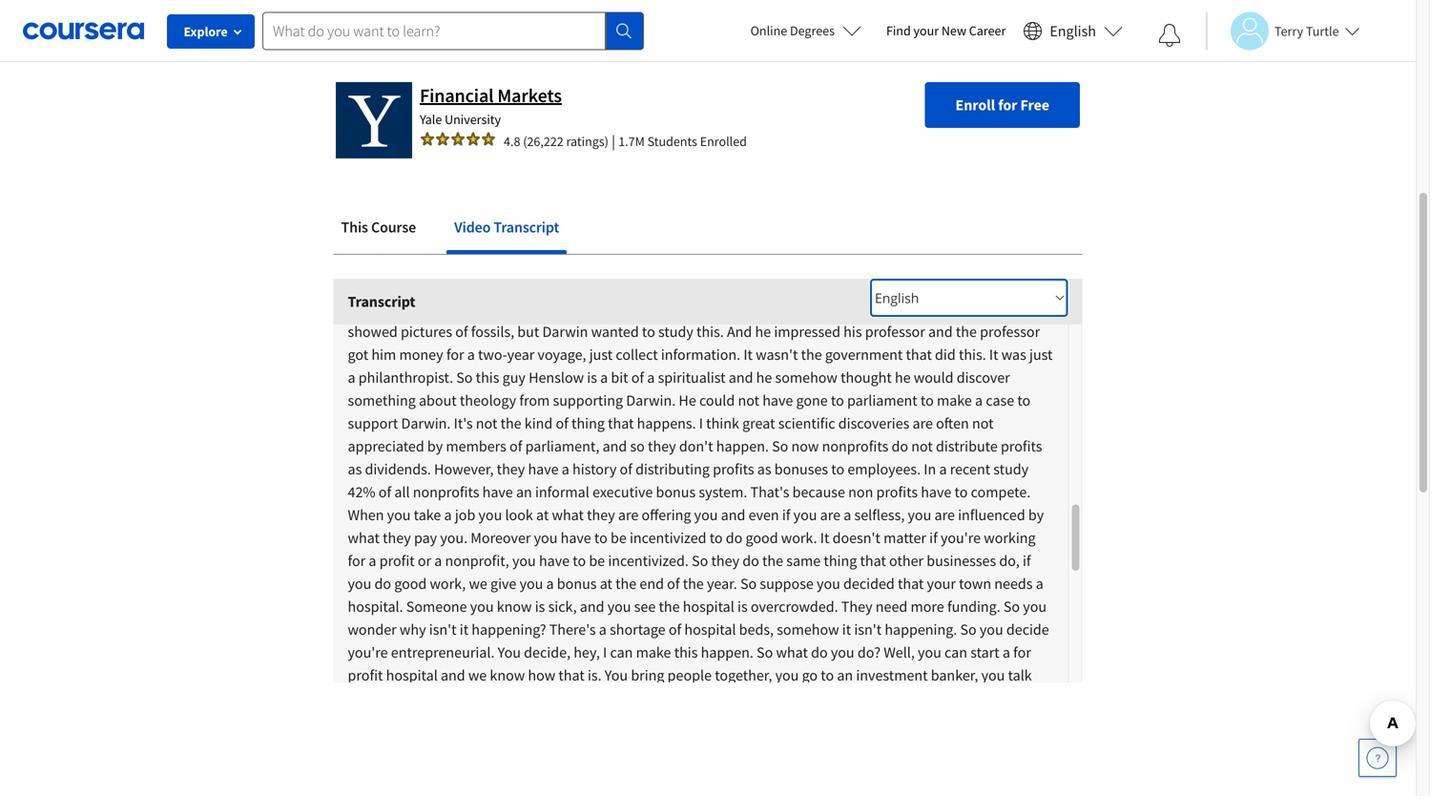 Task type: vqa. For each thing, say whether or not it's contained in the screenshot.
middle you'll
no



Task type: locate. For each thing, give the bounding box(es) containing it.
0 horizontal spatial transcript
[[348, 292, 416, 311]]

transcript inside button
[[494, 217, 559, 236]]

video transcript button
[[447, 204, 567, 250]]

explore button
[[167, 14, 255, 49]]

coursera image
[[23, 16, 144, 46]]

enroll for free button
[[925, 82, 1081, 128]]

turtle
[[1307, 22, 1340, 40]]

terry
[[1275, 22, 1304, 40]]

transcript right video
[[494, 217, 559, 236]]

What do you want to learn? text field
[[262, 12, 606, 50]]

transcript down this course button
[[348, 292, 416, 311]]

yale university image
[[336, 82, 412, 158]]

4.8 (26,222 ratings) | 1.7m students enrolled
[[504, 131, 747, 151]]

filled star image
[[420, 131, 435, 146], [435, 131, 451, 146], [451, 131, 466, 146], [466, 131, 481, 146], [481, 131, 496, 146]]

yale university link
[[420, 110, 501, 128]]

degrees
[[790, 22, 835, 39]]

transcript
[[494, 217, 559, 236], [348, 292, 416, 311]]

show notifications image
[[1159, 24, 1182, 47]]

0 vertical spatial transcript
[[494, 217, 559, 236]]

1.7m
[[619, 132, 645, 150]]

1 horizontal spatial transcript
[[494, 217, 559, 236]]

4 filled star image from the left
[[466, 131, 481, 146]]

this course
[[341, 217, 416, 236]]

enroll
[[956, 95, 996, 114]]

None search field
[[262, 12, 644, 50]]

ratings)
[[567, 132, 609, 150]]

your
[[914, 22, 939, 39]]

video
[[454, 217, 491, 236]]

markets
[[498, 83, 562, 107]]



Task type: describe. For each thing, give the bounding box(es) containing it.
financial markets yale university
[[420, 83, 562, 128]]

for
[[999, 95, 1018, 114]]

find your new career link
[[877, 19, 1016, 43]]

5 filled star image from the left
[[481, 131, 496, 146]]

university
[[445, 110, 501, 128]]

online
[[751, 22, 788, 39]]

|
[[612, 131, 616, 151]]

1 filled star image from the left
[[420, 131, 435, 146]]

online degrees button
[[736, 10, 877, 52]]

find
[[887, 22, 911, 39]]

1 vertical spatial transcript
[[348, 292, 416, 311]]

terry turtle button
[[1207, 12, 1361, 50]]

online degrees
[[751, 22, 835, 39]]

yale
[[420, 110, 442, 128]]

english
[[1050, 21, 1097, 41]]

new
[[942, 22, 967, 39]]

financial markets link
[[420, 83, 562, 107]]

english button
[[1016, 0, 1131, 62]]

career
[[970, 22, 1006, 39]]

(26,222
[[523, 132, 564, 150]]

2 filled star image from the left
[[435, 131, 451, 146]]

this course button
[[334, 204, 424, 250]]

explore
[[184, 23, 228, 40]]

help center image
[[1367, 746, 1390, 769]]

enrolled
[[700, 132, 747, 150]]

3 filled star image from the left
[[451, 131, 466, 146]]

financial
[[420, 83, 494, 107]]

students
[[648, 132, 698, 150]]

enroll for free
[[956, 95, 1050, 114]]

video placeholder image
[[336, 0, 1081, 57]]

course details tabs tab list
[[334, 204, 1083, 254]]

find your new career
[[887, 22, 1006, 39]]

free
[[1021, 95, 1050, 114]]

4.8
[[504, 132, 521, 150]]

video transcript
[[454, 217, 559, 236]]

course
[[371, 217, 416, 236]]

this
[[341, 217, 368, 236]]

terry turtle
[[1275, 22, 1340, 40]]



